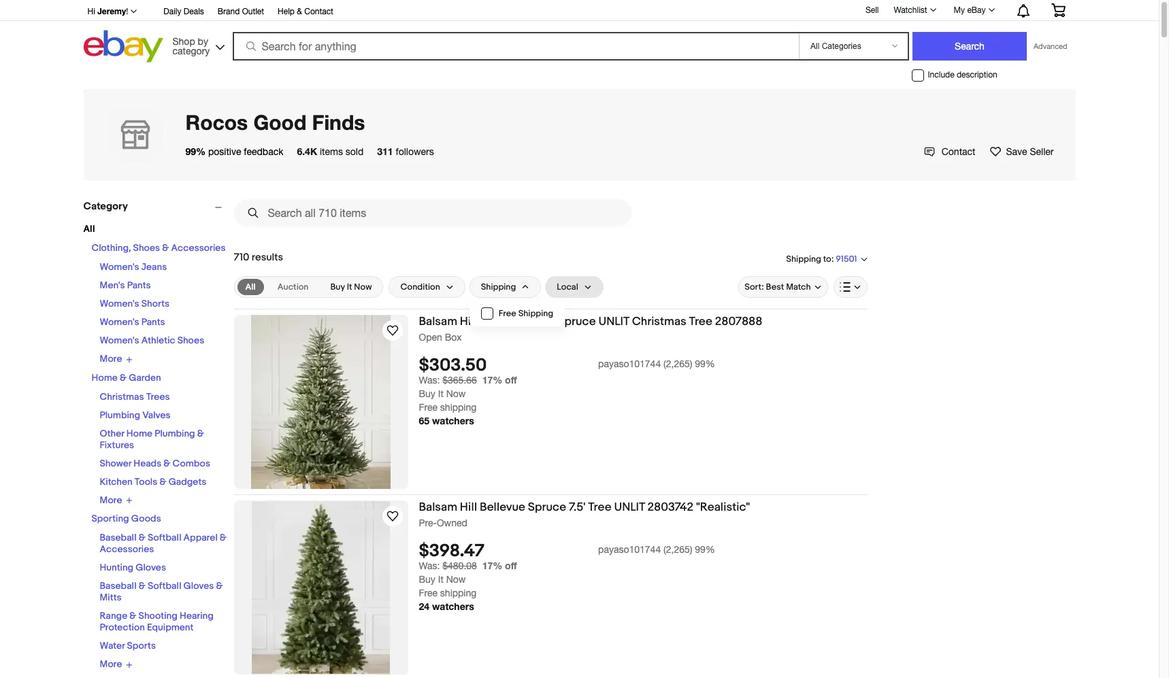 Task type: vqa. For each thing, say whether or not it's contained in the screenshot.
THE CONTACT
yes



Task type: locate. For each thing, give the bounding box(es) containing it.
17% for $398.47
[[482, 560, 503, 572]]

plumbing up other
[[100, 410, 140, 421]]

0 vertical spatial shipping
[[440, 403, 477, 413]]

0 vertical spatial shoes
[[133, 242, 160, 254]]

more button for christmas trees plumbing valves other home plumbing & fixtures shower heads & combos kitchen tools & gadgets
[[100, 495, 133, 507]]

off for $303.50
[[505, 375, 517, 386]]

0 horizontal spatial gloves
[[136, 562, 166, 574]]

1 (2,265) from the top
[[664, 359, 693, 370]]

3 more button from the top
[[100, 659, 133, 671]]

was: for $303.50
[[419, 375, 440, 386]]

shop by category banner
[[80, 0, 1076, 66]]

balsam for $398.47
[[419, 501, 458, 515]]

& down the "hunting gloves" link
[[139, 581, 146, 592]]

buy it now link
[[322, 279, 380, 295]]

outlet
[[242, 7, 264, 16]]

0 vertical spatial contact
[[304, 7, 334, 16]]

0 horizontal spatial shipping
[[481, 282, 516, 293]]

2 hill from the top
[[460, 501, 477, 515]]

1 vertical spatial spruce
[[528, 501, 567, 515]]

1 vertical spatial shoes
[[177, 335, 204, 347]]

0 vertical spatial balsam
[[419, 315, 458, 329]]

3 women's from the top
[[100, 317, 139, 328]]

1 vertical spatial (2,265)
[[664, 545, 693, 556]]

0 vertical spatial tree
[[689, 315, 713, 329]]

hill
[[460, 315, 477, 329], [460, 501, 477, 515]]

2 vertical spatial free
[[419, 588, 438, 599]]

now inside the payaso101744 (2,265) 99% was: $365.66 17% off buy it now free shipping 65 watchers
[[446, 389, 466, 400]]

1 horizontal spatial contact
[[942, 146, 976, 157]]

now
[[354, 282, 372, 293], [446, 389, 466, 400], [446, 575, 466, 586]]

1 vertical spatial was:
[[419, 561, 440, 572]]

1 vertical spatial shipping
[[440, 588, 477, 599]]

contact left save
[[942, 146, 976, 157]]

0 horizontal spatial accessories
[[100, 544, 154, 556]]

shipping inside the payaso101744 (2,265) 99% was: $365.66 17% off buy it now free shipping 65 watchers
[[440, 403, 477, 413]]

spruce down local dropdown button
[[558, 315, 596, 329]]

buy up 24
[[419, 575, 436, 586]]

shipping inside payaso101744 (2,265) 99% was: $480.08 17% off buy it now free shipping 24 watchers
[[440, 588, 477, 599]]

free for $303.50
[[419, 403, 438, 413]]

women's
[[100, 261, 139, 273], [100, 298, 139, 310], [100, 317, 139, 328], [100, 335, 139, 347]]

women's down women's pants link
[[100, 335, 139, 347]]

more button up the home & garden
[[100, 353, 133, 365]]

shipping
[[787, 254, 822, 265], [481, 282, 516, 293], [519, 308, 554, 319]]

2 vertical spatial more
[[100, 659, 122, 671]]

2 more from the top
[[100, 495, 122, 506]]

1 vertical spatial baseball
[[100, 581, 137, 592]]

accessories up the "hunting gloves" link
[[100, 544, 154, 556]]

women's up men's pants link
[[100, 261, 139, 273]]

shipping inside shipping to : 91501
[[787, 254, 822, 265]]

home & garden
[[92, 372, 161, 384]]

foot
[[491, 315, 513, 329]]

unlit inside balsam hill 6'  foot sanibel spruce unlit christmas tree 2807888 open box
[[599, 315, 630, 329]]

pants up women's shorts link
[[127, 280, 151, 291]]

women's jeans men's pants women's shorts women's pants women's athletic shoes
[[100, 261, 204, 347]]

1 horizontal spatial shoes
[[177, 335, 204, 347]]

99%
[[186, 146, 206, 157], [695, 359, 715, 370], [695, 545, 715, 556]]

2807888
[[715, 315, 763, 329]]

0 vertical spatial it
[[347, 282, 352, 293]]

softball
[[148, 532, 181, 544], [148, 581, 181, 592]]

0 vertical spatial unlit
[[599, 315, 630, 329]]

(2,265) down 2803742
[[664, 545, 693, 556]]

balsam up pre-
[[419, 501, 458, 515]]

baseball & softball apparel & accessories link
[[100, 532, 227, 556]]

local button
[[546, 276, 604, 298]]

was: inside payaso101744 (2,265) 99% was: $480.08 17% off buy it now free shipping 24 watchers
[[419, 561, 440, 572]]

99% for $398.47
[[695, 545, 715, 556]]

unlit for $398.47
[[614, 501, 645, 515]]

0 vertical spatial 17%
[[482, 375, 503, 386]]

1 vertical spatial christmas
[[100, 391, 144, 403]]

1 vertical spatial 99%
[[695, 359, 715, 370]]

buy for $303.50
[[419, 389, 436, 400]]

shipping left to
[[787, 254, 822, 265]]

save seller button
[[990, 145, 1054, 159]]

2 vertical spatial more button
[[100, 659, 133, 671]]

shipping up free shipping link
[[481, 282, 516, 293]]

1 vertical spatial 17%
[[482, 560, 503, 572]]

99% down 2807888 on the right of the page
[[695, 359, 715, 370]]

off inside payaso101744 (2,265) 99% was: $480.08 17% off buy it now free shipping 24 watchers
[[505, 560, 517, 572]]

0 vertical spatial pants
[[127, 280, 151, 291]]

0 vertical spatial payaso101744
[[599, 359, 661, 370]]

shoes up jeans
[[133, 242, 160, 254]]

0 vertical spatial plumbing
[[100, 410, 140, 421]]

combos
[[173, 458, 210, 469]]

rocos good finds image
[[105, 105, 165, 165]]

daily deals link
[[164, 5, 204, 20]]

softball down "goods"
[[148, 532, 181, 544]]

0 vertical spatial buy
[[331, 282, 345, 293]]

free up 24
[[419, 588, 438, 599]]

3 more from the top
[[100, 659, 122, 671]]

sort: best match
[[745, 282, 811, 293]]

off right $480.08
[[505, 560, 517, 572]]

shooting
[[139, 611, 178, 622]]

4 women's from the top
[[100, 335, 139, 347]]

0 vertical spatial was:
[[419, 375, 440, 386]]

payaso101744 inside payaso101744 (2,265) 99% was: $480.08 17% off buy it now free shipping 24 watchers
[[599, 545, 661, 556]]

spruce left 7.5'
[[528, 501, 567, 515]]

account navigation
[[80, 0, 1076, 21]]

christmas trees link
[[100, 391, 170, 403]]

6.4k
[[297, 146, 317, 157]]

off inside the payaso101744 (2,265) 99% was: $365.66 17% off buy it now free shipping 65 watchers
[[505, 375, 517, 386]]

0 vertical spatial accessories
[[171, 242, 226, 254]]

2 vertical spatial buy
[[419, 575, 436, 586]]

1 vertical spatial more
[[100, 495, 122, 506]]

was: left $480.08
[[419, 561, 440, 572]]

contact inside help & contact link
[[304, 7, 334, 16]]

0 vertical spatial christmas
[[632, 315, 687, 329]]

1 more button from the top
[[100, 353, 133, 365]]

balsam inside balsam hill bellevue spruce 7.5' tree unlit  2803742  "realistic" pre-owned
[[419, 501, 458, 515]]

24
[[419, 601, 430, 613]]

shipping for shipping to : 91501
[[787, 254, 822, 265]]

hill inside balsam hill 6'  foot sanibel spruce unlit christmas tree 2807888 open box
[[460, 315, 477, 329]]

6.4k items sold
[[297, 146, 364, 157]]

17% right $365.66
[[482, 375, 503, 386]]

1 off from the top
[[505, 375, 517, 386]]

99% positive feedback
[[186, 146, 284, 157]]

buy right auction link
[[331, 282, 345, 293]]

1 vertical spatial free
[[419, 403, 438, 413]]

other home plumbing & fixtures link
[[100, 428, 204, 451]]

0 horizontal spatial contact
[[304, 7, 334, 16]]

1 vertical spatial accessories
[[100, 544, 154, 556]]

watchers for $303.50
[[432, 415, 474, 427]]

watchers inside the payaso101744 (2,265) 99% was: $365.66 17% off buy it now free shipping 65 watchers
[[432, 415, 474, 427]]

shoes
[[133, 242, 160, 254], [177, 335, 204, 347]]

hill for $398.47
[[460, 501, 477, 515]]

0 vertical spatial watchers
[[432, 415, 474, 427]]

pants up the women's athletic shoes link
[[141, 317, 165, 328]]

1 horizontal spatial christmas
[[632, 315, 687, 329]]

All selected text field
[[245, 281, 256, 293]]

shipping down $480.08
[[440, 588, 477, 599]]

it down $365.66
[[438, 389, 444, 400]]

now inside payaso101744 (2,265) 99% was: $480.08 17% off buy it now free shipping 24 watchers
[[446, 575, 466, 586]]

it inside the payaso101744 (2,265) 99% was: $365.66 17% off buy it now free shipping 65 watchers
[[438, 389, 444, 400]]

was: inside the payaso101744 (2,265) 99% was: $365.66 17% off buy it now free shipping 65 watchers
[[419, 375, 440, 386]]

balsam inside balsam hill 6'  foot sanibel spruce unlit christmas tree 2807888 open box
[[419, 315, 458, 329]]

2 watchers from the top
[[432, 601, 474, 613]]

2 horizontal spatial shipping
[[787, 254, 822, 265]]

0 vertical spatial shipping
[[787, 254, 822, 265]]

0 vertical spatial home
[[92, 372, 118, 384]]

save
[[1007, 146, 1028, 157]]

plumbing valves link
[[100, 410, 171, 421]]

hill up owned on the bottom left of page
[[460, 501, 477, 515]]

shipping for $303.50
[[440, 403, 477, 413]]

shipping down $365.66
[[440, 403, 477, 413]]

sporting
[[92, 513, 129, 525]]

off right $365.66
[[505, 375, 517, 386]]

99% inside payaso101744 (2,265) 99% was: $480.08 17% off buy it now free shipping 24 watchers
[[695, 545, 715, 556]]

1 more from the top
[[100, 354, 122, 365]]

home inside "christmas trees plumbing valves other home plumbing & fixtures shower heads & combos kitchen tools & gadgets"
[[126, 428, 153, 439]]

& inside "account" navigation
[[297, 7, 302, 16]]

daily
[[164, 7, 181, 16]]

owned
[[437, 518, 468, 529]]

1 vertical spatial watchers
[[432, 601, 474, 613]]

1 vertical spatial payaso101744
[[599, 545, 661, 556]]

0 vertical spatial free
[[499, 308, 517, 319]]

more button for women's jeans men's pants women's shorts women's pants women's athletic shoes
[[100, 353, 133, 365]]

women's down men's pants link
[[100, 298, 139, 310]]

1 vertical spatial now
[[446, 389, 466, 400]]

1 horizontal spatial plumbing
[[155, 428, 195, 439]]

0 vertical spatial all
[[83, 223, 95, 235]]

shower
[[100, 458, 131, 469]]

shoes right athletic
[[177, 335, 204, 347]]

91501
[[836, 254, 858, 265]]

1 horizontal spatial shipping
[[519, 308, 554, 319]]

(2,265)
[[664, 359, 693, 370], [664, 545, 693, 556]]

0 vertical spatial baseball
[[100, 532, 137, 544]]

1 vertical spatial softball
[[148, 581, 181, 592]]

watch balsam hill bellevue spruce 7.5' tree unlit  2803742  "realistic" image
[[384, 509, 401, 525]]

athletic
[[141, 335, 175, 347]]

accessories
[[171, 242, 226, 254], [100, 544, 154, 556]]

2 vertical spatial 99%
[[695, 545, 715, 556]]

$365.66
[[443, 375, 477, 386]]

more up sporting
[[100, 495, 122, 506]]

accessories left 710
[[171, 242, 226, 254]]

710
[[234, 251, 250, 264]]

2 baseball from the top
[[100, 581, 137, 592]]

payaso101744 inside the payaso101744 (2,265) 99% was: $365.66 17% off buy it now free shipping 65 watchers
[[599, 359, 661, 370]]

hill left 6'
[[460, 315, 477, 329]]

1 horizontal spatial accessories
[[171, 242, 226, 254]]

311
[[377, 146, 393, 157]]

buy
[[331, 282, 345, 293], [419, 389, 436, 400], [419, 575, 436, 586]]

1 horizontal spatial tree
[[689, 315, 713, 329]]

baseball down hunting
[[100, 581, 137, 592]]

hill inside balsam hill bellevue spruce 7.5' tree unlit  2803742  "realistic" pre-owned
[[460, 501, 477, 515]]

protection
[[100, 622, 145, 634]]

2 vertical spatial now
[[446, 575, 466, 586]]

1 vertical spatial off
[[505, 560, 517, 572]]

payaso101744 down balsam hill 6'  foot sanibel spruce unlit christmas tree 2807888 link
[[599, 359, 661, 370]]

0 horizontal spatial home
[[92, 372, 118, 384]]

christmas inside balsam hill 6'  foot sanibel spruce unlit christmas tree 2807888 open box
[[632, 315, 687, 329]]

1 hill from the top
[[460, 315, 477, 329]]

& up combos
[[197, 428, 204, 439]]

tree right 7.5'
[[588, 501, 612, 515]]

off
[[505, 375, 517, 386], [505, 560, 517, 572]]

2 (2,265) from the top
[[664, 545, 693, 556]]

rocos good finds
[[186, 110, 365, 135]]

none submit inside shop by category banner
[[913, 32, 1027, 61]]

balsam up open
[[419, 315, 458, 329]]

1 vertical spatial contact
[[942, 146, 976, 157]]

now for $303.50
[[446, 389, 466, 400]]

buy inside the payaso101744 (2,265) 99% was: $365.66 17% off buy it now free shipping 65 watchers
[[419, 389, 436, 400]]

65
[[419, 415, 430, 427]]

free for $398.47
[[419, 588, 438, 599]]

2 more button from the top
[[100, 495, 133, 507]]

1 horizontal spatial home
[[126, 428, 153, 439]]

sporting goods link
[[92, 513, 161, 525]]

free inside payaso101744 (2,265) 99% was: $480.08 17% off buy it now free shipping 24 watchers
[[419, 588, 438, 599]]

balsam hill 6'  foot sanibel spruce unlit christmas tree 2807888 image
[[251, 315, 391, 490]]

buy up 65
[[419, 389, 436, 400]]

watchers right 24
[[432, 601, 474, 613]]

it inside payaso101744 (2,265) 99% was: $480.08 17% off buy it now free shipping 24 watchers
[[438, 575, 444, 586]]

women's down women's shorts link
[[100, 317, 139, 328]]

0 vertical spatial more button
[[100, 353, 133, 365]]

plumbing
[[100, 410, 140, 421], [155, 428, 195, 439]]

payaso101744 for $303.50
[[599, 359, 661, 370]]

local
[[557, 282, 579, 293]]

0 vertical spatial more
[[100, 354, 122, 365]]

shower heads & combos link
[[100, 458, 210, 469]]

ebay
[[968, 5, 986, 15]]

watch balsam hill 6'  foot sanibel spruce unlit christmas tree 2807888 image
[[384, 323, 401, 339]]

1 vertical spatial buy
[[419, 389, 436, 400]]

17% inside payaso101744 (2,265) 99% was: $480.08 17% off buy it now free shipping 24 watchers
[[482, 560, 503, 572]]

unlit inside balsam hill bellevue spruce 7.5' tree unlit  2803742  "realistic" pre-owned
[[614, 501, 645, 515]]

unlit left 2803742
[[614, 501, 645, 515]]

& right apparel
[[220, 532, 227, 544]]

followers
[[396, 146, 434, 157]]

all down 710 results
[[245, 282, 256, 293]]

0 vertical spatial hill
[[460, 315, 477, 329]]

0 horizontal spatial tree
[[588, 501, 612, 515]]

1 vertical spatial tree
[[588, 501, 612, 515]]

(2,265) inside the payaso101744 (2,265) 99% was: $365.66 17% off buy it now free shipping 65 watchers
[[664, 359, 693, 370]]

unlit for $303.50
[[599, 315, 630, 329]]

watchers right 65
[[432, 415, 474, 427]]

1 vertical spatial all
[[245, 282, 256, 293]]

now left the "condition" at the left of the page
[[354, 282, 372, 293]]

2 balsam from the top
[[419, 501, 458, 515]]

free inside the payaso101744 (2,265) 99% was: $365.66 17% off buy it now free shipping 65 watchers
[[419, 403, 438, 413]]

contact right help
[[304, 7, 334, 16]]

sell
[[866, 5, 879, 15]]

more button down water
[[100, 659, 133, 671]]

my ebay link
[[947, 2, 1001, 18]]

more down water
[[100, 659, 122, 671]]

garden
[[129, 372, 161, 384]]

1 vertical spatial it
[[438, 389, 444, 400]]

1 horizontal spatial gloves
[[184, 581, 214, 592]]

1 payaso101744 from the top
[[599, 359, 661, 370]]

(2,265) down balsam hill 6'  foot sanibel spruce unlit christmas tree 2807888 link
[[664, 359, 693, 370]]

now down $365.66
[[446, 389, 466, 400]]

2 17% from the top
[[482, 560, 503, 572]]

1 17% from the top
[[482, 375, 503, 386]]

home up christmas trees link in the bottom of the page
[[92, 372, 118, 384]]

unlit down local dropdown button
[[599, 315, 630, 329]]

watchers inside payaso101744 (2,265) 99% was: $480.08 17% off buy it now free shipping 24 watchers
[[432, 601, 474, 613]]

my
[[954, 5, 965, 15]]

1 vertical spatial balsam
[[419, 501, 458, 515]]

it right auction
[[347, 282, 352, 293]]

gloves up baseball & softball gloves & mitts "link"
[[136, 562, 166, 574]]

0 vertical spatial off
[[505, 375, 517, 386]]

it down $480.08
[[438, 575, 444, 586]]

17%
[[482, 375, 503, 386], [482, 560, 503, 572]]

99% down "realistic"
[[695, 545, 715, 556]]

free right 6'
[[499, 308, 517, 319]]

1 vertical spatial more button
[[100, 495, 133, 507]]

advanced link
[[1027, 33, 1075, 60]]

1 vertical spatial home
[[126, 428, 153, 439]]

0 horizontal spatial plumbing
[[100, 410, 140, 421]]

clothing, shoes & accessories link
[[92, 242, 226, 254]]

christmas
[[632, 315, 687, 329], [100, 391, 144, 403]]

2 shipping from the top
[[440, 588, 477, 599]]

brand
[[218, 7, 240, 16]]

balsam hill bellevue spruce 7.5' tree unlit  2803742  "realistic" image
[[252, 501, 390, 675]]

tree left 2807888 on the right of the page
[[689, 315, 713, 329]]

(2,265) inside payaso101744 (2,265) 99% was: $480.08 17% off buy it now free shipping 24 watchers
[[664, 545, 693, 556]]

1 vertical spatial unlit
[[614, 501, 645, 515]]

baseball down sporting
[[100, 532, 137, 544]]

1 was: from the top
[[419, 375, 440, 386]]

more button down "kitchen"
[[100, 495, 133, 507]]

free up 65
[[419, 403, 438, 413]]

1 vertical spatial pants
[[141, 317, 165, 328]]

free shipping link
[[470, 302, 565, 326]]

include
[[928, 70, 955, 80]]

710 results
[[234, 251, 283, 264]]

more up the home & garden
[[100, 354, 122, 365]]

99% left positive
[[186, 146, 206, 157]]

shipping inside 'dropdown button'
[[481, 282, 516, 293]]

& right tools
[[160, 476, 167, 488]]

contact
[[304, 7, 334, 16], [942, 146, 976, 157]]

0 vertical spatial softball
[[148, 532, 181, 544]]

1 shipping from the top
[[440, 403, 477, 413]]

plumbing down valves
[[155, 428, 195, 439]]

payaso101744 down balsam hill bellevue spruce 7.5' tree unlit  2803742  "realistic" link
[[599, 545, 661, 556]]

was: left $365.66
[[419, 375, 440, 386]]

1 balsam from the top
[[419, 315, 458, 329]]

17% for $303.50
[[482, 375, 503, 386]]

now down $480.08
[[446, 575, 466, 586]]

0 vertical spatial (2,265)
[[664, 359, 693, 370]]

2 off from the top
[[505, 560, 517, 572]]

17% inside the payaso101744 (2,265) 99% was: $365.66 17% off buy it now free shipping 65 watchers
[[482, 375, 503, 386]]

None submit
[[913, 32, 1027, 61]]

99% inside the payaso101744 (2,265) 99% was: $365.66 17% off buy it now free shipping 65 watchers
[[695, 359, 715, 370]]

match
[[786, 282, 811, 293]]

main content containing $303.50
[[234, 194, 868, 679]]

2 vertical spatial it
[[438, 575, 444, 586]]

off for $398.47
[[505, 560, 517, 572]]

buy inside payaso101744 (2,265) 99% was: $480.08 17% off buy it now free shipping 24 watchers
[[419, 575, 436, 586]]

home down plumbing valves link
[[126, 428, 153, 439]]

0 horizontal spatial shoes
[[133, 242, 160, 254]]

balsam
[[419, 315, 458, 329], [419, 501, 458, 515]]

main content
[[234, 194, 868, 679]]

gloves
[[136, 562, 166, 574], [184, 581, 214, 592]]

1 watchers from the top
[[432, 415, 474, 427]]

1 vertical spatial plumbing
[[155, 428, 195, 439]]

gloves up hearing
[[184, 581, 214, 592]]

1 vertical spatial hill
[[460, 501, 477, 515]]

0 vertical spatial spruce
[[558, 315, 596, 329]]

2 payaso101744 from the top
[[599, 545, 661, 556]]

all down category on the top of page
[[83, 223, 95, 235]]

by
[[198, 36, 208, 47]]

1 vertical spatial shipping
[[481, 282, 516, 293]]

0 horizontal spatial christmas
[[100, 391, 144, 403]]

softball up shooting in the bottom of the page
[[148, 581, 181, 592]]

contact link
[[924, 146, 976, 157]]

2 was: from the top
[[419, 561, 440, 572]]

balsam hill bellevue spruce 7.5' tree unlit  2803742  "realistic" pre-owned
[[419, 501, 750, 529]]

shipping right foot
[[519, 308, 554, 319]]

17% right $480.08
[[482, 560, 503, 572]]

more button
[[100, 353, 133, 365], [100, 495, 133, 507], [100, 659, 133, 671]]

balsam for $303.50
[[419, 315, 458, 329]]

& right help
[[297, 7, 302, 16]]



Task type: describe. For each thing, give the bounding box(es) containing it.
include description
[[928, 70, 998, 80]]

(2,265) for $303.50
[[664, 359, 693, 370]]

0 vertical spatial gloves
[[136, 562, 166, 574]]

description
[[957, 70, 998, 80]]

box
[[445, 332, 462, 343]]

buy for $398.47
[[419, 575, 436, 586]]

payaso101744 (2,265) 99% was: $365.66 17% off buy it now free shipping 65 watchers
[[419, 359, 715, 427]]

now for $398.47
[[446, 575, 466, 586]]

more for kitchen tools & gadgets
[[100, 495, 122, 506]]

sporting goods
[[92, 513, 161, 525]]

tools
[[135, 476, 157, 488]]

goods
[[131, 513, 161, 525]]

category
[[83, 200, 128, 213]]

accessories inside baseball & softball apparel & accessories hunting gloves baseball & softball gloves & mitts range & shooting hearing protection equipment water sports
[[100, 544, 154, 556]]

jeremy
[[97, 6, 126, 16]]

more for women's athletic shoes
[[100, 354, 122, 365]]

it for $398.47
[[438, 575, 444, 586]]

payaso101744 (2,265) 99% was: $480.08 17% off buy it now free shipping 24 watchers
[[419, 545, 715, 613]]

hunting gloves link
[[100, 562, 166, 574]]

feedback
[[244, 146, 284, 157]]

shorts
[[141, 298, 170, 310]]

more for water sports
[[100, 659, 122, 671]]

all link
[[237, 279, 264, 295]]

baseball & softball apparel & accessories hunting gloves baseball & softball gloves & mitts range & shooting hearing protection equipment water sports
[[100, 532, 227, 652]]

$303.50
[[419, 356, 487, 377]]

sort: best match button
[[739, 276, 828, 298]]

2 softball from the top
[[148, 581, 181, 592]]

jeans
[[141, 261, 167, 273]]

it inside buy it now link
[[347, 282, 352, 293]]

was: for $398.47
[[419, 561, 440, 572]]

condition
[[401, 282, 440, 293]]

water sports link
[[100, 641, 156, 652]]

1 baseball from the top
[[100, 532, 137, 544]]

tree inside balsam hill 6'  foot sanibel spruce unlit christmas tree 2807888 open box
[[689, 315, 713, 329]]

valves
[[142, 410, 171, 421]]

daily deals
[[164, 7, 204, 16]]

hill for $303.50
[[460, 315, 477, 329]]

range
[[100, 611, 127, 622]]

payaso101744 for $398.47
[[599, 545, 661, 556]]

auction
[[278, 282, 309, 293]]

water
[[100, 641, 125, 652]]

mitts
[[100, 592, 122, 604]]

equipment
[[147, 622, 194, 634]]

balsam hill 6'  foot sanibel spruce unlit christmas tree 2807888 open box
[[419, 315, 763, 343]]

balsam hill bellevue spruce 7.5' tree unlit  2803742  "realistic" heading
[[419, 501, 750, 515]]

watchers for $398.47
[[432, 601, 474, 613]]

auction link
[[269, 279, 317, 295]]

clothing, shoes & accessories
[[92, 242, 226, 254]]

1 horizontal spatial all
[[245, 282, 256, 293]]

finds
[[312, 110, 365, 135]]

to
[[824, 254, 832, 265]]

& down apparel
[[216, 581, 223, 592]]

help & contact link
[[278, 5, 334, 20]]

watchlist
[[894, 5, 928, 15]]

best
[[766, 282, 785, 293]]

hi
[[87, 7, 95, 16]]

shipping for $398.47
[[440, 588, 477, 599]]

sell link
[[860, 5, 885, 15]]

listing options selector. list view selected. image
[[840, 282, 862, 293]]

open
[[419, 332, 442, 343]]

home & garden link
[[92, 372, 161, 384]]

pre-
[[419, 518, 437, 529]]

men's
[[100, 280, 125, 291]]

trees
[[146, 391, 170, 403]]

women's pants link
[[100, 317, 165, 328]]

99% for $303.50
[[695, 359, 715, 370]]

range & shooting hearing protection equipment link
[[100, 611, 214, 634]]

(2,265) for $398.47
[[664, 545, 693, 556]]

save seller
[[1007, 146, 1054, 157]]

311 followers
[[377, 146, 434, 157]]

sanibel
[[516, 315, 555, 329]]

& right range
[[130, 611, 137, 622]]

sold
[[346, 146, 364, 157]]

apparel
[[184, 532, 218, 544]]

shop by category
[[173, 36, 210, 56]]

category button
[[83, 200, 228, 213]]

heads
[[134, 458, 162, 469]]

spruce inside balsam hill 6'  foot sanibel spruce unlit christmas tree 2807888 open box
[[558, 315, 596, 329]]

christmas inside "christmas trees plumbing valves other home plumbing & fixtures shower heads & combos kitchen tools & gadgets"
[[100, 391, 144, 403]]

0 vertical spatial now
[[354, 282, 372, 293]]

tree inside balsam hill bellevue spruce 7.5' tree unlit  2803742  "realistic" pre-owned
[[588, 501, 612, 515]]

balsam hill 6'  foot sanibel spruce unlit christmas tree 2807888 heading
[[419, 315, 763, 329]]

items
[[320, 146, 343, 157]]

6'
[[480, 315, 489, 329]]

seller
[[1030, 146, 1054, 157]]

spruce inside balsam hill bellevue spruce 7.5' tree unlit  2803742  "realistic" pre-owned
[[528, 501, 567, 515]]

& right the heads at the bottom left of the page
[[164, 458, 171, 469]]

& up jeans
[[162, 242, 169, 254]]

free shipping
[[499, 308, 554, 319]]

women's jeans link
[[100, 261, 167, 273]]

shipping for shipping
[[481, 282, 516, 293]]

shoes inside the women's jeans men's pants women's shorts women's pants women's athletic shoes
[[177, 335, 204, 347]]

watchlist link
[[887, 2, 943, 18]]

$480.08
[[443, 561, 477, 572]]

sort:
[[745, 282, 764, 293]]

:
[[832, 254, 834, 265]]

1 softball from the top
[[148, 532, 181, 544]]

balsam hill bellevue spruce 7.5' tree unlit  2803742  "realistic" link
[[419, 501, 868, 517]]

0 vertical spatial 99%
[[186, 146, 206, 157]]

Search for anything text field
[[235, 33, 797, 59]]

1 women's from the top
[[100, 261, 139, 273]]

0 horizontal spatial all
[[83, 223, 95, 235]]

2 vertical spatial shipping
[[519, 308, 554, 319]]

2 women's from the top
[[100, 298, 139, 310]]

& left the garden
[[120, 372, 127, 384]]

it for $303.50
[[438, 389, 444, 400]]

clothing,
[[92, 242, 131, 254]]

Search all 710 items field
[[234, 199, 631, 227]]

1 vertical spatial gloves
[[184, 581, 214, 592]]

shop
[[173, 36, 195, 47]]

baseball & softball gloves & mitts link
[[100, 581, 223, 604]]

hunting
[[100, 562, 134, 574]]

& down "goods"
[[139, 532, 146, 544]]

more button for baseball & softball apparel & accessories hunting gloves baseball & softball gloves & mitts range & shooting hearing protection equipment water sports
[[100, 659, 133, 671]]

!
[[126, 7, 128, 16]]

your shopping cart image
[[1051, 3, 1067, 17]]

shipping to : 91501
[[787, 254, 858, 265]]

$398.47
[[419, 541, 485, 563]]

positive
[[208, 146, 241, 157]]

condition button
[[389, 276, 466, 298]]

sports
[[127, 641, 156, 652]]

hearing
[[180, 611, 214, 622]]

"realistic"
[[696, 501, 750, 515]]



